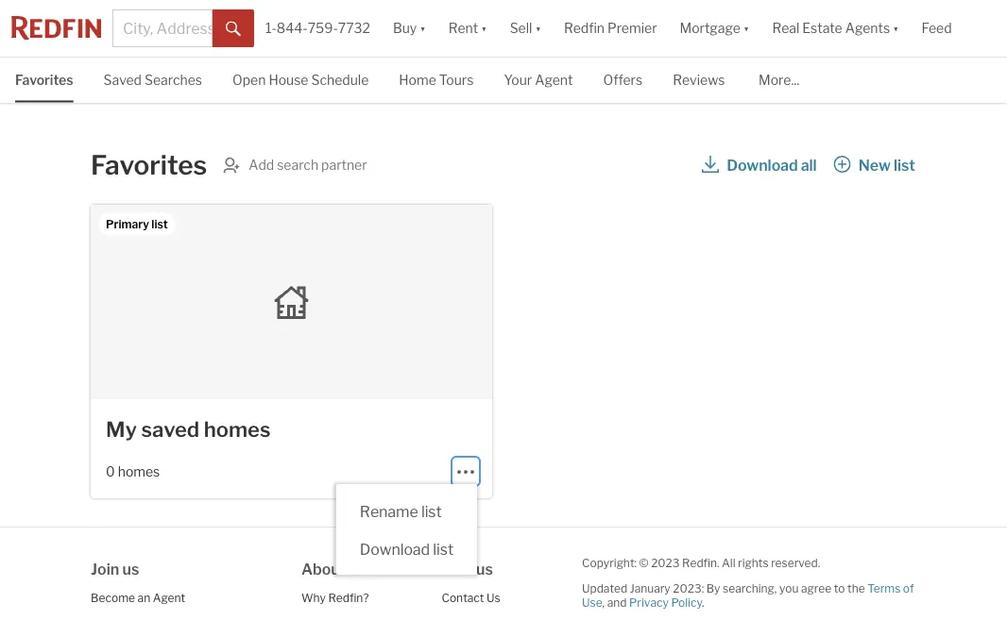 Task type: vqa. For each thing, say whether or not it's contained in the screenshot.
2nd moving from the right
no



Task type: locate. For each thing, give the bounding box(es) containing it.
find
[[442, 560, 473, 579]]

0 vertical spatial agent
[[535, 72, 573, 88]]

your
[[504, 72, 532, 88]]

▾ inside the real estate agents ▾ 'link'
[[893, 20, 899, 36]]

0 vertical spatial download
[[727, 156, 798, 174]]

2 ▾ from the left
[[481, 20, 487, 36]]

homes
[[204, 417, 271, 443], [118, 464, 160, 480]]

1-
[[266, 20, 277, 36]]

,
[[603, 596, 605, 610]]

.
[[702, 596, 705, 610]]

add search partner button
[[222, 156, 367, 175]]

favorites link
[[15, 58, 73, 101]]

list
[[894, 156, 916, 174], [151, 217, 168, 231], [421, 503, 442, 521], [433, 541, 454, 559]]

new list button
[[833, 148, 917, 182]]

1 horizontal spatial agent
[[535, 72, 573, 88]]

homes right 0
[[118, 464, 160, 480]]

policy
[[671, 596, 702, 610]]

home
[[399, 72, 436, 88]]

open
[[232, 72, 266, 88]]

terms of use link
[[582, 582, 914, 610]]

tours
[[439, 72, 474, 88]]

contact
[[442, 592, 484, 605]]

▾ for rent ▾
[[481, 20, 487, 36]]

▾ inside buy ▾ dropdown button
[[420, 20, 426, 36]]

us right find
[[476, 560, 493, 579]]

about
[[301, 560, 346, 579]]

list right the rename at left bottom
[[421, 503, 442, 521]]

premier
[[608, 20, 657, 36]]

0 vertical spatial homes
[[204, 417, 271, 443]]

favorites left 'saved' in the top left of the page
[[15, 72, 73, 88]]

offers link
[[603, 58, 643, 101]]

list right new
[[894, 156, 916, 174]]

dialog containing rename list
[[336, 485, 477, 575]]

buy ▾
[[393, 20, 426, 36]]

▾ right the mortgage
[[744, 20, 750, 36]]

▾ inside mortgage ▾ dropdown button
[[744, 20, 750, 36]]

1 vertical spatial agent
[[153, 592, 185, 605]]

download left all
[[727, 156, 798, 174]]

1 vertical spatial download
[[360, 541, 430, 559]]

download for download list
[[360, 541, 430, 559]]

copyright: © 2023 redfin. all rights reserved.
[[582, 557, 820, 570]]

3 ▾ from the left
[[535, 20, 541, 36]]

2 us from the left
[[349, 560, 366, 579]]

list for download list
[[433, 541, 454, 559]]

us for join us
[[122, 560, 139, 579]]

759-
[[308, 20, 338, 36]]

download inside button
[[727, 156, 798, 174]]

list for primary list
[[151, 217, 168, 231]]

▾ right buy
[[420, 20, 426, 36]]

offers
[[603, 72, 643, 88]]

us right the "join"
[[122, 560, 139, 579]]

agent right your
[[535, 72, 573, 88]]

City, Address, School, Agent, ZIP search field
[[112, 9, 213, 47]]

▾ right rent
[[481, 20, 487, 36]]

new list
[[859, 156, 916, 174]]

redfin premier button
[[553, 0, 669, 57]]

january
[[630, 582, 671, 596]]

my
[[106, 417, 137, 443]]

0 horizontal spatial homes
[[118, 464, 160, 480]]

add
[[249, 157, 274, 173]]

mortgage
[[680, 20, 741, 36]]

agent
[[535, 72, 573, 88], [153, 592, 185, 605]]

▾ for sell ▾
[[535, 20, 541, 36]]

more...
[[759, 72, 800, 88]]

5 ▾ from the left
[[893, 20, 899, 36]]

2023
[[651, 557, 680, 570]]

real estate agents ▾
[[772, 20, 899, 36]]

searches
[[145, 72, 202, 88]]

▾ inside sell ▾ dropdown button
[[535, 20, 541, 36]]

2 horizontal spatial us
[[476, 560, 493, 579]]

0 horizontal spatial us
[[122, 560, 139, 579]]

become
[[91, 592, 135, 605]]

homes right saved
[[204, 417, 271, 443]]

dialog
[[336, 485, 477, 575]]

download for download all
[[727, 156, 798, 174]]

us up the redfin?
[[349, 560, 366, 579]]

1 us from the left
[[122, 560, 139, 579]]

1 ▾ from the left
[[420, 20, 426, 36]]

reviews
[[673, 72, 725, 88]]

1-844-759-7732 link
[[266, 20, 370, 36]]

rights
[[738, 557, 769, 570]]

contact us button
[[442, 592, 501, 605]]

1 horizontal spatial us
[[349, 560, 366, 579]]

redfin
[[564, 20, 605, 36]]

real estate agents ▾ button
[[761, 0, 911, 57]]

list for new list
[[894, 156, 916, 174]]

0 horizontal spatial download
[[360, 541, 430, 559]]

rent ▾ button
[[449, 0, 487, 57]]

3 us from the left
[[476, 560, 493, 579]]

1 horizontal spatial download
[[727, 156, 798, 174]]

download
[[727, 156, 798, 174], [360, 541, 430, 559]]

buy ▾ button
[[393, 0, 426, 57]]

list right primary
[[151, 217, 168, 231]]

agent right an
[[153, 592, 185, 605]]

list up find
[[433, 541, 454, 559]]

rename list button
[[336, 492, 477, 530]]

become an agent button
[[91, 592, 185, 605]]

sell
[[510, 20, 532, 36]]

saved
[[141, 417, 200, 443]]

4 ▾ from the left
[[744, 20, 750, 36]]

use
[[582, 596, 603, 610]]

mortgage ▾ button
[[669, 0, 761, 57]]

terms
[[868, 582, 901, 596]]

my saved homes
[[106, 417, 271, 443]]

▾ right agents
[[893, 20, 899, 36]]

favorites up primary list at the left
[[91, 149, 207, 181]]

download inside button
[[360, 541, 430, 559]]

to
[[834, 582, 845, 596]]

search
[[277, 157, 319, 173]]

, and privacy policy .
[[603, 596, 705, 610]]

find us
[[442, 560, 493, 579]]

sell ▾
[[510, 20, 541, 36]]

▾ inside rent ▾ dropdown button
[[481, 20, 487, 36]]

download down the rename at left bottom
[[360, 541, 430, 559]]

copyright:
[[582, 557, 637, 570]]

add search partner
[[249, 157, 367, 173]]

redfin premier
[[564, 20, 657, 36]]

1 horizontal spatial favorites
[[91, 149, 207, 181]]

by
[[707, 582, 721, 596]]

feed
[[922, 20, 952, 36]]

▾ right "sell"
[[535, 20, 541, 36]]

favorites
[[15, 72, 73, 88], [91, 149, 207, 181]]

your agent link
[[504, 58, 573, 101]]

us for find us
[[476, 560, 493, 579]]

why
[[301, 592, 326, 605]]

saved searches link
[[104, 58, 202, 101]]

of
[[903, 582, 914, 596]]

home tours
[[399, 72, 474, 88]]

partner
[[321, 157, 367, 173]]

0 horizontal spatial favorites
[[15, 72, 73, 88]]



Task type: describe. For each thing, give the bounding box(es) containing it.
privacy
[[629, 596, 669, 610]]

buy
[[393, 20, 417, 36]]

mortgage ▾ button
[[680, 0, 750, 57]]

0
[[106, 464, 115, 480]]

download list button
[[336, 530, 477, 568]]

rename
[[360, 503, 418, 521]]

us
[[487, 592, 501, 605]]

list for rename list
[[421, 503, 442, 521]]

saved
[[104, 72, 142, 88]]

searching,
[[723, 582, 777, 596]]

download all
[[727, 156, 817, 174]]

you
[[780, 582, 799, 596]]

the
[[848, 582, 865, 596]]

become an agent
[[91, 592, 185, 605]]

rent
[[449, 20, 478, 36]]

primary
[[106, 217, 149, 231]]

rent ▾
[[449, 20, 487, 36]]

us for about us
[[349, 560, 366, 579]]

terms of use
[[582, 582, 914, 610]]

rent ▾ button
[[437, 0, 499, 57]]

contact us
[[442, 592, 501, 605]]

1-844-759-7732
[[266, 20, 370, 36]]

real
[[772, 20, 800, 36]]

▾ for mortgage ▾
[[744, 20, 750, 36]]

open house schedule link
[[232, 58, 369, 101]]

redfin.
[[682, 557, 720, 570]]

rename list
[[360, 503, 442, 521]]

all
[[722, 557, 736, 570]]

join
[[91, 560, 119, 579]]

2023:
[[673, 582, 704, 596]]

why redfin? button
[[301, 592, 369, 605]]

1 vertical spatial favorites
[[91, 149, 207, 181]]

agents
[[845, 20, 890, 36]]

about us
[[301, 560, 366, 579]]

house
[[269, 72, 309, 88]]

0 horizontal spatial agent
[[153, 592, 185, 605]]

real estate agents ▾ link
[[772, 0, 899, 57]]

buy ▾ button
[[382, 0, 437, 57]]

saved searches
[[104, 72, 202, 88]]

1 vertical spatial homes
[[118, 464, 160, 480]]

and
[[607, 596, 627, 610]]

▾ for buy ▾
[[420, 20, 426, 36]]

1 horizontal spatial homes
[[204, 417, 271, 443]]

download all button
[[701, 148, 818, 182]]

844-
[[277, 20, 308, 36]]

0 vertical spatial favorites
[[15, 72, 73, 88]]

redfin?
[[328, 592, 369, 605]]

©
[[639, 557, 649, 570]]

estate
[[803, 20, 843, 36]]

submit search image
[[226, 21, 241, 37]]

why redfin?
[[301, 592, 369, 605]]

schedule
[[311, 72, 369, 88]]

an
[[138, 592, 150, 605]]

reserved.
[[771, 557, 820, 570]]

privacy policy link
[[629, 596, 702, 610]]

updated january 2023: by searching, you agree to the
[[582, 582, 868, 596]]

your agent
[[504, 72, 573, 88]]

sell ▾ button
[[499, 0, 553, 57]]

feed button
[[911, 0, 1001, 57]]

7732
[[338, 20, 370, 36]]

new
[[859, 156, 891, 174]]

0 homes
[[106, 464, 160, 480]]

join us
[[91, 560, 139, 579]]

updated
[[582, 582, 628, 596]]

agree
[[801, 582, 832, 596]]



